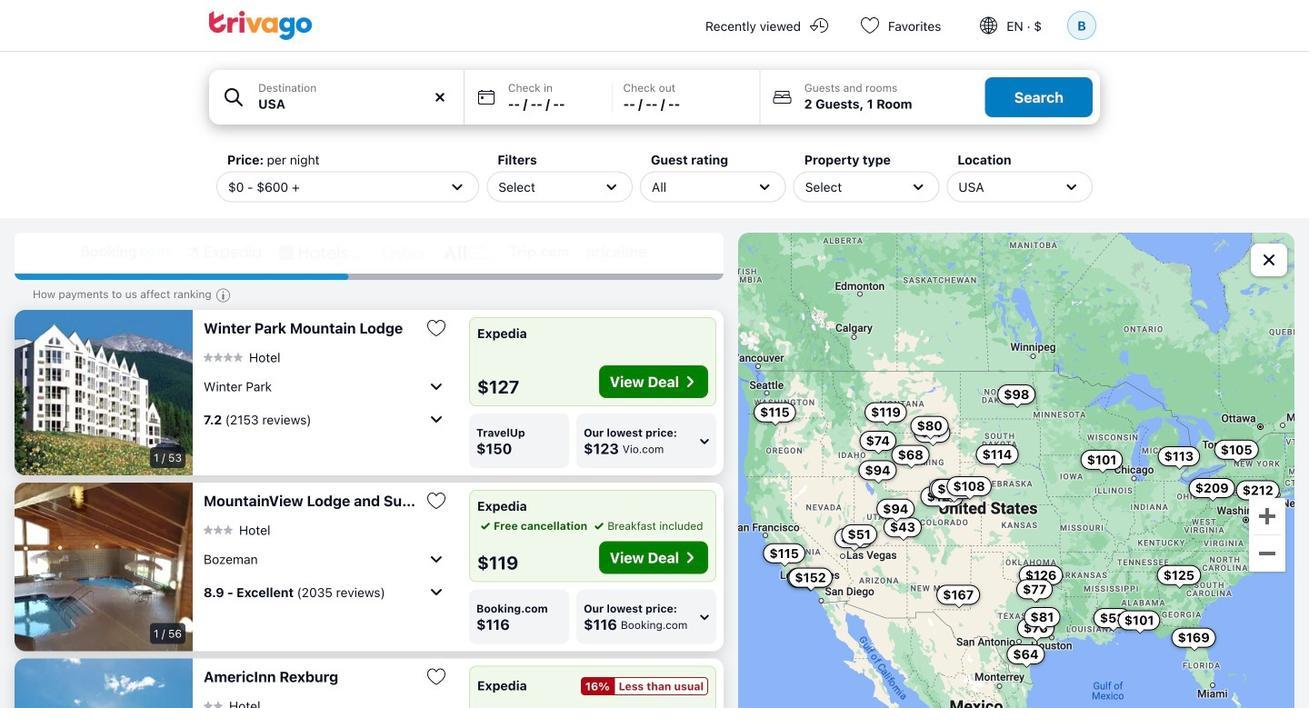 Task type: vqa. For each thing, say whether or not it's contained in the screenshot.
MountainView Lodge and Suites, (Bozeman, USA) image
yes



Task type: locate. For each thing, give the bounding box(es) containing it.
None field
[[209, 70, 464, 125]]

trip.com image
[[508, 244, 571, 262]]

vrbo image
[[378, 244, 427, 262]]

clear image
[[432, 89, 448, 105]]

hotels.com image
[[277, 244, 363, 262]]

winter park mountain lodge, (winter park, usa) image
[[15, 310, 193, 476]]

mountainview lodge and suites, (bozeman, usa) image
[[15, 483, 193, 652]]

americinn rexburg, (rexburg, usa) image
[[15, 659, 193, 708]]

map region
[[738, 233, 1295, 708]]

booking.com image
[[79, 244, 171, 262]]



Task type: describe. For each thing, give the bounding box(es) containing it.
priceline image
[[585, 244, 652, 262]]

accor image
[[442, 244, 493, 262]]

Where to? search field
[[258, 95, 453, 114]]

expedia image
[[185, 244, 263, 262]]

trivago logo image
[[209, 11, 313, 40]]



